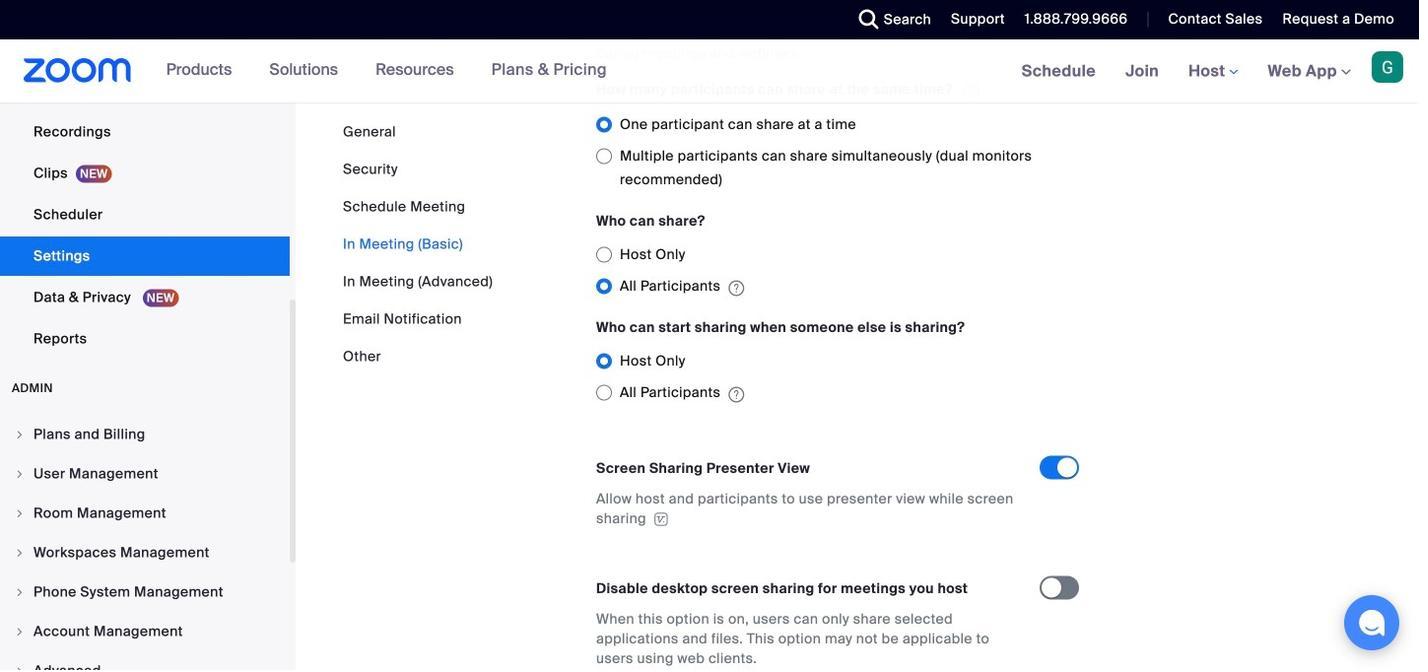 Task type: locate. For each thing, give the bounding box(es) containing it.
1 menu item from the top
[[0, 416, 290, 454]]

0 vertical spatial learn more about all participants image
[[729, 279, 745, 297]]

menu bar
[[343, 122, 493, 367]]

2 right image from the top
[[14, 508, 26, 520]]

1 vertical spatial option group
[[597, 239, 1040, 302]]

4 right image from the top
[[14, 666, 26, 670]]

application
[[597, 79, 1040, 196], [597, 489, 1022, 529]]

menu item
[[0, 416, 290, 454], [0, 456, 290, 493], [0, 495, 290, 532], [0, 534, 290, 572], [0, 574, 290, 611], [0, 613, 290, 651], [0, 653, 290, 670]]

0 vertical spatial application
[[597, 79, 1040, 196]]

1 vertical spatial application
[[597, 489, 1022, 529]]

7 menu item from the top
[[0, 653, 290, 670]]

0 vertical spatial option group
[[597, 109, 1040, 196]]

side navigation navigation
[[0, 0, 296, 670]]

2 learn more about all participants image from the top
[[729, 386, 745, 404]]

2 vertical spatial option group
[[597, 345, 1040, 409]]

right image
[[14, 429, 26, 441], [14, 508, 26, 520], [14, 587, 26, 599]]

option group
[[597, 109, 1040, 196], [597, 239, 1040, 302], [597, 345, 1040, 409]]

right image for sixth menu item from the top
[[14, 626, 26, 638]]

1 vertical spatial learn more about all participants image
[[729, 386, 745, 404]]

product information navigation
[[151, 39, 622, 103]]

0 vertical spatial right image
[[14, 429, 26, 441]]

right image
[[14, 468, 26, 480], [14, 547, 26, 559], [14, 626, 26, 638], [14, 666, 26, 670]]

personal menu menu
[[0, 0, 290, 361]]

banner
[[0, 39, 1420, 104]]

1 option group from the top
[[597, 109, 1040, 196]]

2 vertical spatial right image
[[14, 587, 26, 599]]

1 learn more about all participants image from the top
[[729, 279, 745, 297]]

6 menu item from the top
[[0, 613, 290, 651]]

2 option group from the top
[[597, 239, 1040, 302]]

support version for screen sharing presenter view image
[[652, 513, 671, 527]]

learn more about all participants image
[[729, 279, 745, 297], [729, 386, 745, 404]]

3 right image from the top
[[14, 626, 26, 638]]

1 vertical spatial right image
[[14, 508, 26, 520]]

1 right image from the top
[[14, 429, 26, 441]]

4 menu item from the top
[[0, 534, 290, 572]]

1 right image from the top
[[14, 468, 26, 480]]

3 right image from the top
[[14, 587, 26, 599]]

2 right image from the top
[[14, 547, 26, 559]]

3 menu item from the top
[[0, 495, 290, 532]]



Task type: vqa. For each thing, say whether or not it's contained in the screenshot.
Cell
no



Task type: describe. For each thing, give the bounding box(es) containing it.
meetings navigation
[[1007, 39, 1420, 104]]

right image for sixth menu item from the bottom
[[14, 468, 26, 480]]

5 menu item from the top
[[0, 574, 290, 611]]

3 option group from the top
[[597, 345, 1040, 409]]

right image for third menu item from the bottom
[[14, 587, 26, 599]]

profile picture image
[[1373, 51, 1404, 83]]

right image for 1st menu item
[[14, 429, 26, 441]]

admin menu menu
[[0, 416, 290, 670]]

right image for third menu item from the top of the "admin menu" menu
[[14, 508, 26, 520]]

right image for seventh menu item from the top of the "admin menu" menu
[[14, 666, 26, 670]]

1 application from the top
[[597, 79, 1040, 196]]

2 menu item from the top
[[0, 456, 290, 493]]

2 application from the top
[[597, 489, 1022, 529]]

open chat image
[[1359, 609, 1386, 637]]

learn more about all participants image for third option group from the top of the page
[[729, 386, 745, 404]]

right image for 4th menu item from the bottom
[[14, 547, 26, 559]]

learn more about all participants image for 2nd option group from the bottom of the page
[[729, 279, 745, 297]]

zoom logo image
[[24, 58, 132, 83]]



